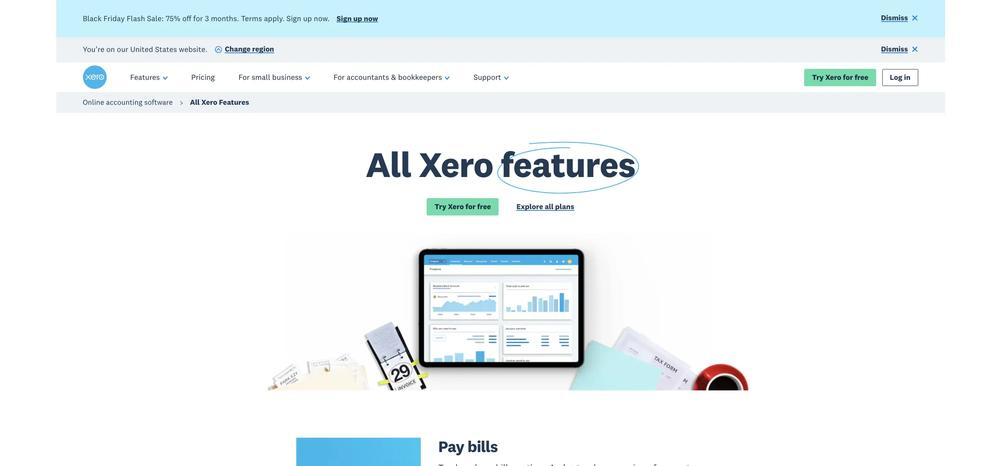 Task type: locate. For each thing, give the bounding box(es) containing it.
for left small
[[239, 73, 250, 82]]

sign up now
[[337, 14, 378, 23]]

0 horizontal spatial up
[[303, 13, 312, 23]]

1 vertical spatial dismiss button
[[881, 44, 918, 56]]

up left now.
[[303, 13, 312, 23]]

3
[[205, 13, 209, 23]]

for for log in
[[843, 73, 853, 82]]

try
[[812, 73, 824, 82], [435, 202, 446, 212]]

1 vertical spatial features
[[219, 98, 249, 107]]

bills
[[468, 437, 498, 457]]

free
[[855, 73, 869, 82], [477, 202, 491, 212]]

0 vertical spatial dismiss
[[881, 13, 908, 22]]

online accounting software
[[83, 98, 173, 107]]

try xero for free link for explore all plans
[[427, 199, 499, 216]]

terms
[[241, 13, 262, 23]]

support
[[474, 73, 501, 82]]

up
[[303, 13, 312, 23], [353, 14, 362, 23]]

sign right now.
[[337, 14, 352, 23]]

features
[[501, 142, 635, 187]]

explore
[[517, 202, 543, 212]]

xero inside breadcrumbs element
[[201, 98, 217, 107]]

1 for from the left
[[239, 73, 250, 82]]

0 vertical spatial for
[[193, 13, 203, 23]]

for accountants & bookkeepers button
[[322, 63, 462, 92]]

all xero features link
[[190, 98, 249, 107]]

all
[[190, 98, 200, 107], [366, 142, 411, 187]]

sign up now link
[[337, 14, 378, 25]]

0 vertical spatial all
[[190, 98, 200, 107]]

pricing link
[[179, 63, 227, 92]]

1 dismiss button from the top
[[881, 13, 918, 24]]

0 vertical spatial try xero for free
[[812, 73, 869, 82]]

0 horizontal spatial for
[[239, 73, 250, 82]]

sign
[[287, 13, 301, 23], [337, 14, 352, 23]]

change region
[[225, 45, 274, 54]]

0 horizontal spatial try xero for free
[[435, 202, 491, 212]]

try for log in
[[812, 73, 824, 82]]

dismiss button for you're on our united states website.
[[881, 44, 918, 56]]

sign right apply.
[[287, 13, 301, 23]]

for for for accountants & bookkeepers
[[334, 73, 345, 82]]

1 horizontal spatial try xero for free
[[812, 73, 869, 82]]

small
[[252, 73, 270, 82]]

for inside for accountants & bookkeepers dropdown button
[[334, 73, 345, 82]]

1 horizontal spatial free
[[855, 73, 869, 82]]

months.
[[211, 13, 239, 23]]

features down you're on our united states website.
[[130, 73, 160, 82]]

features down pricing link
[[219, 98, 249, 107]]

0 vertical spatial dismiss button
[[881, 13, 918, 24]]

features inside breadcrumbs element
[[219, 98, 249, 107]]

you're
[[83, 44, 104, 54]]

1 vertical spatial for
[[843, 73, 853, 82]]

1 horizontal spatial try xero for free link
[[804, 69, 876, 86]]

1 vertical spatial free
[[477, 202, 491, 212]]

1 vertical spatial all
[[366, 142, 411, 187]]

for for explore all plans
[[466, 202, 476, 212]]

1 horizontal spatial features
[[219, 98, 249, 107]]

our
[[117, 44, 128, 54]]

on
[[106, 44, 115, 54]]

1 dismiss from the top
[[881, 13, 908, 22]]

0 horizontal spatial try
[[435, 202, 446, 212]]

2 vertical spatial for
[[466, 202, 476, 212]]

2 dismiss button from the top
[[881, 44, 918, 56]]

support button
[[462, 63, 521, 92]]

2 horizontal spatial for
[[843, 73, 853, 82]]

1 vertical spatial try xero for free
[[435, 202, 491, 212]]

for inside for small business dropdown button
[[239, 73, 250, 82]]

2 for from the left
[[334, 73, 345, 82]]

75%
[[166, 13, 180, 23]]

1 horizontal spatial sign
[[337, 14, 352, 23]]

0 vertical spatial try xero for free link
[[804, 69, 876, 86]]

0 vertical spatial try
[[812, 73, 824, 82]]

up left now
[[353, 14, 362, 23]]

for left accountants
[[334, 73, 345, 82]]

change
[[225, 45, 251, 54]]

for accountants & bookkeepers
[[334, 73, 442, 82]]

0 vertical spatial free
[[855, 73, 869, 82]]

black friday flash sale: 75% off for 3 months. terms apply. sign up now.
[[83, 13, 330, 23]]

off
[[182, 13, 191, 23]]

1 horizontal spatial all
[[366, 142, 411, 187]]

website.
[[179, 44, 208, 54]]

1 vertical spatial try
[[435, 202, 446, 212]]

0 horizontal spatial free
[[477, 202, 491, 212]]

0 horizontal spatial features
[[130, 73, 160, 82]]

try xero for free link
[[804, 69, 876, 86], [427, 199, 499, 216]]

online
[[83, 98, 104, 107]]

for for for small business
[[239, 73, 250, 82]]

free for log
[[855, 73, 869, 82]]

features
[[130, 73, 160, 82], [219, 98, 249, 107]]

2 dismiss from the top
[[881, 45, 908, 54]]

1 vertical spatial try xero for free link
[[427, 199, 499, 216]]

0 horizontal spatial all
[[190, 98, 200, 107]]

0 vertical spatial features
[[130, 73, 160, 82]]

region
[[252, 45, 274, 54]]

for
[[239, 73, 250, 82], [334, 73, 345, 82]]

all
[[545, 202, 554, 212]]

0 horizontal spatial for
[[193, 13, 203, 23]]

1 vertical spatial dismiss
[[881, 45, 908, 54]]

all xero features
[[190, 98, 249, 107]]

try xero for free link for log in
[[804, 69, 876, 86]]

dismiss
[[881, 13, 908, 22], [881, 45, 908, 54]]

1 horizontal spatial for
[[466, 202, 476, 212]]

0 horizontal spatial try xero for free link
[[427, 199, 499, 216]]

for
[[193, 13, 203, 23], [843, 73, 853, 82], [466, 202, 476, 212]]

sale:
[[147, 13, 164, 23]]

try xero for free
[[812, 73, 869, 82], [435, 202, 491, 212]]

1 horizontal spatial try
[[812, 73, 824, 82]]

dismiss for black friday flash sale: 75% off for 3 months. terms apply. sign up now.
[[881, 13, 908, 22]]

dismiss button
[[881, 13, 918, 24], [881, 44, 918, 56]]

features inside features dropdown button
[[130, 73, 160, 82]]

software
[[144, 98, 173, 107]]

1 horizontal spatial for
[[334, 73, 345, 82]]

xero
[[825, 73, 841, 82], [201, 98, 217, 107], [419, 142, 493, 187], [448, 202, 464, 212]]

all inside breadcrumbs element
[[190, 98, 200, 107]]

all for all xero features
[[190, 98, 200, 107]]



Task type: vqa. For each thing, say whether or not it's contained in the screenshot.
Plans
yes



Task type: describe. For each thing, give the bounding box(es) containing it.
log in link
[[882, 69, 918, 86]]

1 horizontal spatial up
[[353, 14, 362, 23]]

now
[[364, 14, 378, 23]]

all for all xero
[[366, 142, 411, 187]]

business
[[272, 73, 302, 82]]

online accounting software link
[[83, 98, 173, 107]]

features button
[[118, 63, 179, 92]]

pay bills
[[438, 437, 498, 457]]

now.
[[314, 13, 330, 23]]

flash
[[127, 13, 145, 23]]

for small business
[[239, 73, 302, 82]]

&
[[391, 73, 396, 82]]

states
[[155, 44, 177, 54]]

free for explore
[[477, 202, 491, 212]]

dismiss button for black friday flash sale: 75% off for 3 months. terms apply. sign up now.
[[881, 13, 918, 24]]

breadcrumbs element
[[0, 92, 1001, 113]]

in
[[904, 73, 911, 82]]

try xero for free for log in
[[812, 73, 869, 82]]

all xero
[[366, 142, 501, 187]]

for small business button
[[227, 63, 322, 92]]

change region button
[[214, 44, 274, 56]]

0 horizontal spatial sign
[[287, 13, 301, 23]]

friday
[[103, 13, 125, 23]]

pay
[[438, 437, 464, 457]]

xero homepage image
[[83, 66, 106, 89]]

accounting
[[106, 98, 142, 107]]

you're on our united states website.
[[83, 44, 208, 54]]

log in
[[890, 73, 911, 82]]

pricing
[[191, 73, 215, 82]]

plans
[[555, 202, 574, 212]]

bookkeepers
[[398, 73, 442, 82]]

try for explore all plans
[[435, 202, 446, 212]]

try xero for free for explore all plans
[[435, 202, 491, 212]]

united
[[130, 44, 153, 54]]

apply.
[[264, 13, 285, 23]]

explore all plans link
[[517, 202, 574, 214]]

dismiss for you're on our united states website.
[[881, 45, 908, 54]]

tablet with xero software dashboard image
[[56, 234, 945, 391]]

log
[[890, 73, 902, 82]]

accountants
[[347, 73, 389, 82]]

black
[[83, 13, 102, 23]]

explore all plans
[[517, 202, 574, 212]]



